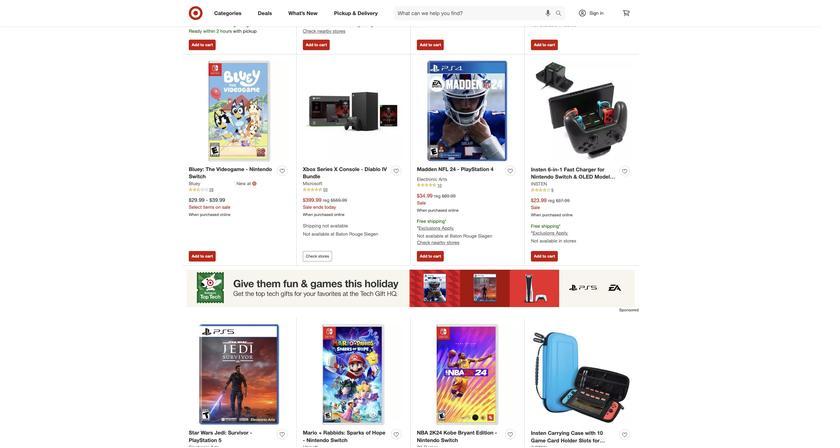 Task type: vqa. For each thing, say whether or not it's contained in the screenshot.
+
yes



Task type: describe. For each thing, give the bounding box(es) containing it.
star wars jedi: survivor - playstation 5 link
[[189, 429, 275, 444]]

diablo
[[365, 166, 381, 172]]

- inside mario + rabbids: sparks of hope - nintendo switch
[[303, 437, 305, 444]]

exclusions inside "free shipping * * exclusions apply. in stock at  baton rouge siegen ready within 2 hours with pickup"
[[191, 14, 213, 19]]

madden nfl 24 - playstation 4
[[417, 166, 494, 172]]

9
[[552, 188, 554, 193]]

reg for $399.99
[[323, 198, 330, 203]]

siegen for free shipping * * exclusions apply. in stock at  baton rouge siegen ready within 2 hours with pickup
[[240, 22, 254, 27]]

hours
[[221, 28, 232, 34]]

in
[[189, 22, 193, 27]]

$39.99
[[210, 197, 225, 204]]

switch inside mario + rabbids: sparks of hope - nintendo switch
[[331, 437, 348, 444]]

not inside free shipping * exclusions apply. not available at baton rouge siegen check nearby stores
[[303, 22, 311, 27]]

- inside nba 2k24 kobe bryant edition - nintendo switch
[[495, 430, 498, 436]]

x
[[334, 166, 338, 172]]

What can we help you find? suggestions appear below search field
[[394, 6, 558, 20]]

$23.99 reg $37.99 sale when purchased online
[[532, 197, 573, 218]]

at inside shipping not available not available at baton rouge siegen
[[331, 231, 335, 237]]

at inside the new at ¬
[[247, 181, 251, 186]]

apply. inside free shipping * exclusions apply. not available at baton rouge siegen check nearby stores
[[328, 14, 340, 19]]

today
[[325, 205, 336, 210]]

arts
[[439, 176, 448, 182]]

stores inside free shipping * * exclusions apply. not available at baton rouge siegen check nearby stores
[[447, 240, 460, 245]]

jedi:
[[215, 430, 227, 436]]

exclusions inside free shipping * exclusions apply. not available at baton rouge siegen check nearby stores
[[305, 14, 327, 19]]

categories link
[[209, 6, 250, 20]]

survivor
[[228, 430, 249, 436]]

siegen for free shipping * * exclusions apply. limited stock at  baton rouge siegen
[[480, 17, 494, 23]]

stock for in
[[194, 22, 205, 27]]

hope
[[372, 430, 386, 436]]

bluey
[[189, 181, 200, 186]]

sign in link
[[573, 6, 614, 20]]

when inside '$399.99 reg $559.99 sale ends today when purchased online'
[[303, 212, 313, 217]]

siegen inside free shipping * exclusions apply. not available at baton rouge siegen check nearby stores
[[364, 22, 379, 27]]

rouge for free shipping * * exclusions apply. in stock at  baton rouge siegen ready within 2 hours with pickup
[[225, 22, 239, 27]]

at inside free shipping * exclusions apply. not available at baton rouge siegen check nearby stores
[[331, 22, 335, 27]]

pickup & delivery
[[334, 10, 378, 16]]

with
[[233, 28, 242, 34]]

iv
[[382, 166, 387, 172]]

purchased inside "$29.99 - $39.99 select items on sale when purchased online"
[[200, 212, 219, 217]]

when inside "$29.99 - $39.99 select items on sale when purchased online"
[[189, 212, 199, 217]]

baton inside shipping not available not available at baton rouge siegen
[[336, 231, 348, 237]]

0 vertical spatial playstation
[[461, 166, 490, 172]]

shipping
[[303, 223, 321, 229]]

sponsored
[[620, 308, 639, 313]]

electronic arts
[[417, 176, 448, 182]]

online inside "$29.99 - $39.99 select items on sale when purchased online"
[[220, 212, 231, 217]]

bluey link
[[189, 181, 235, 187]]

50
[[324, 187, 328, 192]]

shipping not available not available at baton rouge siegen
[[303, 223, 379, 237]]

shipping inside free shipping * * exclusions apply. limited stock at  baton rouge siegen
[[428, 3, 445, 8]]

nearby inside free shipping * * exclusions apply. not available at baton rouge siegen check nearby stores
[[432, 240, 446, 245]]

mario + rabbids: sparks of hope - nintendo switch link
[[303, 429, 389, 444]]

free inside free shipping * * exclusions apply. not available at baton rouge siegen check nearby stores
[[417, 219, 426, 224]]

series
[[317, 166, 333, 172]]

xbox series x console - diablo iv bundle
[[303, 166, 387, 180]]

when inside $23.99 reg $37.99 sale when purchased online
[[532, 213, 542, 218]]

playstation inside star wars jedi: survivor - playstation 5
[[189, 437, 217, 444]]

1 horizontal spatial new
[[307, 10, 318, 16]]

- inside bluey: the videogame - nintendo switch
[[246, 166, 248, 172]]

24
[[450, 166, 456, 172]]

nba
[[417, 430, 428, 436]]

$399.99
[[303, 197, 322, 204]]

free shipping * * exclusions apply. limited stock at  baton rouge siegen
[[417, 3, 494, 23]]

pickup
[[334, 10, 351, 16]]

microsoft
[[303, 181, 323, 186]]

online inside $34.99 reg $69.99 sale when purchased online
[[448, 208, 459, 213]]

bryant
[[458, 430, 475, 436]]

rouge for free shipping * * exclusions apply. not available at baton rouge siegen check nearby stores
[[464, 233, 477, 239]]

¬
[[252, 181, 257, 187]]

baton for free shipping * * exclusions apply. not available at baton rouge siegen check nearby stores
[[450, 233, 462, 239]]

online inside $23.99 reg $37.99 sale when purchased online
[[563, 213, 573, 218]]

sale
[[222, 205, 231, 210]]

check stores
[[306, 254, 329, 259]]

sale for $399.99
[[303, 205, 312, 210]]

0 vertical spatial in
[[601, 10, 604, 16]]

electronic arts link
[[417, 176, 448, 183]]

siegen inside shipping not available not available at baton rouge siegen
[[364, 231, 379, 237]]

bundle
[[303, 173, 321, 180]]

- inside star wars jedi: survivor - playstation 5
[[250, 430, 252, 436]]

1 free shipping * * exclusions apply. not available in stores from the top
[[532, 7, 577, 28]]

xbox
[[303, 166, 316, 172]]

videogame
[[217, 166, 245, 172]]

insten
[[532, 181, 548, 187]]

madden
[[417, 166, 437, 172]]

pickup
[[243, 28, 257, 34]]

electronic
[[417, 176, 438, 182]]

deals
[[258, 10, 272, 16]]

$34.99
[[417, 193, 433, 199]]

wars
[[201, 430, 213, 436]]

advertisement region
[[183, 270, 639, 307]]

free shipping * * exclusions apply. not available at baton rouge siegen check nearby stores
[[417, 219, 493, 245]]

siegen for free shipping * * exclusions apply. not available at baton rouge siegen check nearby stores
[[478, 233, 493, 239]]

$69.99
[[442, 193, 456, 199]]

$29.99 - $39.99 select items on sale when purchased online
[[189, 197, 231, 217]]

purchased inside $23.99 reg $37.99 sale when purchased online
[[543, 213, 562, 218]]

not
[[323, 223, 329, 229]]

the
[[206, 166, 215, 172]]

select
[[189, 205, 202, 210]]

stores inside free shipping * exclusions apply. not available at baton rouge siegen check nearby stores
[[333, 28, 346, 34]]

of
[[366, 430, 371, 436]]

sale for $23.99
[[532, 205, 540, 210]]

+
[[319, 430, 322, 436]]

nearby inside free shipping * exclusions apply. not available at baton rouge siegen check nearby stores
[[318, 28, 332, 34]]

shipping inside free shipping * * exclusions apply. not available at baton rouge siegen check nearby stores
[[428, 219, 445, 224]]

switch inside bluey: the videogame - nintendo switch
[[189, 173, 206, 180]]

nintendo inside mario + rabbids: sparks of hope - nintendo switch
[[307, 437, 329, 444]]

check nearby stores button for at
[[303, 28, 346, 34]]

search button
[[553, 6, 569, 22]]

shipping inside free shipping * exclusions apply. not available at baton rouge siegen check nearby stores
[[314, 7, 331, 13]]

exclusions inside free shipping * * exclusions apply. not available at baton rouge siegen check nearby stores
[[419, 225, 441, 231]]

- right 24
[[458, 166, 460, 172]]



Task type: locate. For each thing, give the bounding box(es) containing it.
rouge inside shipping not available not available at baton rouge siegen
[[350, 231, 363, 237]]

- inside "$29.99 - $39.99 select items on sale when purchased online"
[[206, 197, 208, 204]]

1 vertical spatial new
[[237, 181, 246, 186]]

0 horizontal spatial stock
[[194, 22, 205, 27]]

2 horizontal spatial switch
[[441, 437, 458, 444]]

siegen inside free shipping * * exclusions apply. not available at baton rouge siegen check nearby stores
[[478, 233, 493, 239]]

purchased down $37.99
[[543, 213, 562, 218]]

stores inside button
[[319, 254, 329, 259]]

2 horizontal spatial sale
[[532, 205, 540, 210]]

0 horizontal spatial playstation
[[189, 437, 217, 444]]

items
[[203, 205, 214, 210]]

when down $23.99
[[532, 213, 542, 218]]

online down $69.99
[[448, 208, 459, 213]]

online down 'today'
[[334, 212, 345, 217]]

mario
[[303, 430, 318, 436]]

$559.99
[[331, 198, 347, 203]]

free shipping * exclusions apply. not available at baton rouge siegen check nearby stores
[[303, 7, 379, 34]]

pickup & delivery link
[[329, 6, 386, 20]]

exclusions apply. link
[[419, 9, 455, 15], [191, 14, 226, 19], [305, 14, 340, 19], [533, 14, 569, 20], [419, 225, 455, 231], [533, 230, 569, 236]]

insten carrying case with 10 game card holder slots for nintendo switch & oled model, controllers & accessories, blue portable travel cover image
[[532, 325, 633, 426], [532, 325, 633, 426]]

28
[[209, 187, 214, 192]]

ready
[[189, 28, 202, 34]]

sale inside $23.99 reg $37.99 sale when purchased online
[[532, 205, 540, 210]]

nintendo
[[250, 166, 272, 172], [307, 437, 329, 444], [417, 437, 440, 444]]

reg inside '$399.99 reg $559.99 sale ends today when purchased online'
[[323, 198, 330, 203]]

0 vertical spatial check
[[303, 28, 316, 34]]

stores
[[564, 22, 577, 28], [333, 28, 346, 34], [564, 238, 577, 244], [447, 240, 460, 245], [319, 254, 329, 259]]

cart
[[205, 42, 213, 47], [320, 42, 327, 47], [434, 42, 441, 47], [548, 42, 556, 47], [205, 254, 213, 259], [434, 254, 441, 259], [548, 254, 556, 259]]

what's
[[289, 10, 305, 16]]

bluey: the videogame - nintendo switch link
[[189, 166, 275, 181]]

check nearby stores button
[[303, 28, 346, 34], [417, 240, 460, 246]]

- left diablo
[[361, 166, 364, 172]]

online
[[448, 208, 459, 213], [220, 212, 231, 217], [334, 212, 345, 217], [563, 213, 573, 218]]

at inside free shipping * * exclusions apply. limited stock at  baton rouge siegen
[[446, 17, 450, 23]]

switch up bluey
[[189, 173, 206, 180]]

sign
[[590, 10, 599, 16]]

sale for $34.99
[[417, 200, 426, 206]]

check inside free shipping * exclusions apply. not available at baton rouge siegen check nearby stores
[[303, 28, 316, 34]]

switch inside nba 2k24 kobe bryant edition - nintendo switch
[[441, 437, 458, 444]]

madden nfl 24 - playstation 4 image
[[417, 61, 518, 162], [417, 61, 518, 162]]

50 link
[[303, 187, 404, 193]]

rouge for free shipping * * exclusions apply. limited stock at  baton rouge siegen
[[465, 17, 478, 23]]

* inside free shipping * exclusions apply. not available at baton rouge siegen check nearby stores
[[303, 14, 305, 19]]

1 vertical spatial free shipping * * exclusions apply. not available in stores
[[532, 223, 577, 244]]

0 horizontal spatial nintendo
[[250, 166, 272, 172]]

nintendo inside bluey: the videogame - nintendo switch
[[250, 166, 272, 172]]

reg up 'today'
[[323, 198, 330, 203]]

reg inside $34.99 reg $69.99 sale when purchased online
[[434, 193, 441, 199]]

10
[[438, 183, 442, 188]]

2 vertical spatial check
[[306, 254, 317, 259]]

new at ¬
[[237, 181, 257, 187]]

2 horizontal spatial reg
[[549, 198, 555, 204]]

rouge inside free shipping * exclusions apply. not available at baton rouge siegen check nearby stores
[[350, 22, 363, 27]]

switch
[[189, 173, 206, 180], [331, 437, 348, 444], [441, 437, 458, 444]]

delivery
[[358, 10, 378, 16]]

0 horizontal spatial reg
[[323, 198, 330, 203]]

at inside free shipping * * exclusions apply. not available at baton rouge siegen check nearby stores
[[445, 233, 449, 239]]

sale inside '$399.99 reg $559.99 sale ends today when purchased online'
[[303, 205, 312, 210]]

apply. inside free shipping * * exclusions apply. not available at baton rouge siegen check nearby stores
[[442, 225, 455, 231]]

nintendo inside nba 2k24 kobe bryant edition - nintendo switch
[[417, 437, 440, 444]]

0 horizontal spatial switch
[[189, 173, 206, 180]]

check nearby stores button for available
[[417, 240, 460, 246]]

categories
[[214, 10, 242, 16]]

1 horizontal spatial stock
[[434, 17, 445, 23]]

free inside free shipping * exclusions apply. not available at baton rouge siegen check nearby stores
[[303, 7, 312, 13]]

0 horizontal spatial sale
[[303, 205, 312, 210]]

playstation left 4
[[461, 166, 490, 172]]

baton for free shipping * * exclusions apply. limited stock at  baton rouge siegen
[[452, 17, 464, 23]]

new up 28 "link"
[[237, 181, 246, 186]]

edition
[[477, 430, 494, 436]]

reg down 10
[[434, 193, 441, 199]]

apply. inside "free shipping * * exclusions apply. in stock at  baton rouge siegen ready within 2 hours with pickup"
[[214, 14, 226, 19]]

stock inside free shipping * * exclusions apply. limited stock at  baton rouge siegen
[[434, 17, 445, 23]]

10 link
[[417, 183, 518, 188]]

free shipping * * exclusions apply. in stock at  baton rouge siegen ready within 2 hours with pickup
[[189, 7, 257, 34]]

when down select
[[189, 212, 199, 217]]

sparks
[[347, 430, 365, 436]]

siegen
[[480, 17, 494, 23], [240, 22, 254, 27], [364, 22, 379, 27], [364, 231, 379, 237], [478, 233, 493, 239]]

at inside "free shipping * * exclusions apply. in stock at  baton rouge siegen ready within 2 hours with pickup"
[[207, 22, 210, 27]]

- up the new at ¬
[[246, 166, 248, 172]]

reg down 9
[[549, 198, 555, 204]]

apply. inside free shipping * * exclusions apply. limited stock at  baton rouge siegen
[[442, 9, 455, 15]]

sale inside $34.99 reg $69.99 sale when purchased online
[[417, 200, 426, 206]]

not inside free shipping * * exclusions apply. not available at baton rouge siegen check nearby stores
[[417, 233, 425, 239]]

sale down $34.99
[[417, 200, 426, 206]]

nintendo down nba at the bottom of page
[[417, 437, 440, 444]]

when inside $34.99 reg $69.99 sale when purchased online
[[417, 208, 428, 213]]

purchased
[[429, 208, 447, 213], [200, 212, 219, 217], [314, 212, 333, 217], [543, 213, 562, 218]]

$23.99
[[532, 197, 547, 204]]

2 vertical spatial in
[[559, 238, 563, 244]]

rouge inside free shipping * * exclusions apply. limited stock at  baton rouge siegen
[[465, 17, 478, 23]]

$29.99
[[189, 197, 205, 204]]

siegen inside "free shipping * * exclusions apply. in stock at  baton rouge siegen ready within 2 hours with pickup"
[[240, 22, 254, 27]]

online down sale
[[220, 212, 231, 217]]

mario + rabbids: sparks of hope - nintendo switch image
[[303, 325, 404, 426], [303, 325, 404, 426]]

- down mario
[[303, 437, 305, 444]]

search
[[553, 10, 569, 17]]

check stores button
[[303, 251, 332, 262]]

check
[[303, 28, 316, 34], [417, 240, 431, 245], [306, 254, 317, 259]]

not inside shipping not available not available at baton rouge siegen
[[303, 231, 311, 237]]

check inside free shipping * * exclusions apply. not available at baton rouge siegen check nearby stores
[[417, 240, 431, 245]]

new inside the new at ¬
[[237, 181, 246, 186]]

kobe
[[444, 430, 457, 436]]

- up items
[[206, 197, 208, 204]]

sale down $23.99
[[532, 205, 540, 210]]

available inside free shipping * exclusions apply. not available at baton rouge siegen check nearby stores
[[312, 22, 330, 27]]

baton
[[452, 17, 464, 23], [212, 22, 224, 27], [336, 22, 348, 27], [336, 231, 348, 237], [450, 233, 462, 239]]

insten link
[[532, 181, 548, 187]]

0 vertical spatial new
[[307, 10, 318, 16]]

playstation
[[461, 166, 490, 172], [189, 437, 217, 444]]

available inside free shipping * * exclusions apply. not available at baton rouge siegen check nearby stores
[[426, 233, 444, 239]]

purchased down items
[[200, 212, 219, 217]]

add to cart button
[[189, 40, 216, 50], [303, 40, 330, 50], [417, 40, 444, 50], [532, 40, 559, 50], [189, 251, 216, 262], [417, 251, 444, 262], [532, 251, 559, 262]]

1 vertical spatial nearby
[[432, 240, 446, 245]]

on
[[216, 205, 221, 210]]

nearby
[[318, 28, 332, 34], [432, 240, 446, 245]]

when up shipping at the left of page
[[303, 212, 313, 217]]

stock for limited
[[434, 17, 445, 23]]

1 vertical spatial in
[[559, 22, 563, 28]]

-
[[246, 166, 248, 172], [361, 166, 364, 172], [458, 166, 460, 172], [206, 197, 208, 204], [250, 430, 252, 436], [495, 430, 498, 436], [303, 437, 305, 444]]

baton inside free shipping * exclusions apply. not available at baton rouge siegen check nearby stores
[[336, 22, 348, 27]]

4
[[491, 166, 494, 172]]

apply.
[[442, 9, 455, 15], [214, 14, 226, 19], [328, 14, 340, 19], [556, 14, 569, 20], [442, 225, 455, 231], [556, 230, 569, 236]]

2 horizontal spatial nintendo
[[417, 437, 440, 444]]

not
[[303, 22, 311, 27], [532, 22, 539, 28], [303, 231, 311, 237], [417, 233, 425, 239], [532, 238, 539, 244]]

what's new link
[[283, 6, 326, 20]]

sale
[[417, 200, 426, 206], [303, 205, 312, 210], [532, 205, 540, 210]]

purchased down ends
[[314, 212, 333, 217]]

shipping inside "free shipping * * exclusions apply. in stock at  baton rouge siegen ready within 2 hours with pickup"
[[199, 7, 217, 13]]

bluey: the videogame - nintendo switch
[[189, 166, 272, 180]]

1 vertical spatial check nearby stores button
[[417, 240, 460, 246]]

2
[[217, 28, 219, 34]]

- inside 'xbox series x console - diablo iv bundle'
[[361, 166, 364, 172]]

- right survivor in the bottom of the page
[[250, 430, 252, 436]]

1 horizontal spatial switch
[[331, 437, 348, 444]]

madden nfl 24 - playstation 4 link
[[417, 166, 494, 173]]

baton inside free shipping * * exclusions apply. not available at baton rouge siegen check nearby stores
[[450, 233, 462, 239]]

purchased inside $34.99 reg $69.99 sale when purchased online
[[429, 208, 447, 213]]

0 vertical spatial check nearby stores button
[[303, 28, 346, 34]]

5
[[219, 437, 222, 444]]

microsoft link
[[303, 181, 323, 187]]

rouge inside "free shipping * * exclusions apply. in stock at  baton rouge siegen ready within 2 hours with pickup"
[[225, 22, 239, 27]]

1 vertical spatial check
[[417, 240, 431, 245]]

mario + rabbids: sparks of hope - nintendo switch
[[303, 430, 386, 444]]

baton inside free shipping * * exclusions apply. limited stock at  baton rouge siegen
[[452, 17, 464, 23]]

0 vertical spatial free shipping * * exclusions apply. not available in stores
[[532, 7, 577, 28]]

sale down $399.99
[[303, 205, 312, 210]]

$34.99 reg $69.99 sale when purchased online
[[417, 193, 459, 213]]

0 horizontal spatial nearby
[[318, 28, 332, 34]]

console
[[339, 166, 360, 172]]

available
[[312, 22, 330, 27], [540, 22, 558, 28], [331, 223, 348, 229], [312, 231, 330, 237], [426, 233, 444, 239], [540, 238, 558, 244]]

insten 6-in-1 fast charger for nintendo switch & oled model console, joycon & pro controller, charging station, dock & stand joy cons accessories image
[[532, 61, 633, 162], [532, 61, 633, 162]]

&
[[353, 10, 356, 16]]

deals link
[[253, 6, 280, 20]]

rouge
[[465, 17, 478, 23], [225, 22, 239, 27], [350, 22, 363, 27], [350, 231, 363, 237], [464, 233, 477, 239]]

online down $37.99
[[563, 213, 573, 218]]

baton for free shipping * * exclusions apply. in stock at  baton rouge siegen ready within 2 hours with pickup
[[212, 22, 224, 27]]

xbox series x console - diablo iv bundle link
[[303, 166, 389, 181]]

when down $34.99
[[417, 208, 428, 213]]

9 link
[[532, 187, 633, 193]]

star wars jedi: survivor - playstation 5 image
[[189, 325, 290, 426], [189, 325, 290, 426]]

purchased down $69.99
[[429, 208, 447, 213]]

0 horizontal spatial check nearby stores button
[[303, 28, 346, 34]]

1 vertical spatial playstation
[[189, 437, 217, 444]]

rouge inside free shipping * * exclusions apply. not available at baton rouge siegen check nearby stores
[[464, 233, 477, 239]]

reg for $34.99
[[434, 193, 441, 199]]

nba 2k24 kobe bryant edition - nintendo switch link
[[417, 429, 503, 444]]

online inside '$399.99 reg $559.99 sale ends today when purchased online'
[[334, 212, 345, 217]]

check inside button
[[306, 254, 317, 259]]

2 free shipping * * exclusions apply. not available in stores from the top
[[532, 223, 577, 244]]

what's new
[[289, 10, 318, 16]]

sign in
[[590, 10, 604, 16]]

purchased inside '$399.99 reg $559.99 sale ends today when purchased online'
[[314, 212, 333, 217]]

nba 2k24 kobe bryant edition - nintendo switch image
[[417, 325, 518, 426], [417, 325, 518, 426]]

free inside free shipping * * exclusions apply. limited stock at  baton rouge siegen
[[417, 3, 426, 8]]

1 horizontal spatial sale
[[417, 200, 426, 206]]

switch down rabbids:
[[331, 437, 348, 444]]

$37.99
[[557, 198, 570, 204]]

stock
[[434, 17, 445, 23], [194, 22, 205, 27]]

1 horizontal spatial nintendo
[[307, 437, 329, 444]]

switch down the kobe
[[441, 437, 458, 444]]

free inside "free shipping * * exclusions apply. in stock at  baton rouge siegen ready within 2 hours with pickup"
[[189, 7, 198, 13]]

0 horizontal spatial new
[[237, 181, 246, 186]]

nintendo up ¬
[[250, 166, 272, 172]]

xbox series x console - diablo iv bundle image
[[303, 61, 404, 162], [303, 61, 404, 162]]

nintendo down "+"
[[307, 437, 329, 444]]

stock inside "free shipping * * exclusions apply. in stock at  baton rouge siegen ready within 2 hours with pickup"
[[194, 22, 205, 27]]

in
[[601, 10, 604, 16], [559, 22, 563, 28], [559, 238, 563, 244]]

stock up ready
[[194, 22, 205, 27]]

1 horizontal spatial reg
[[434, 193, 441, 199]]

1 horizontal spatial playstation
[[461, 166, 490, 172]]

bluey: the videogame - nintendo switch image
[[189, 61, 290, 162], [189, 61, 290, 162]]

limited
[[417, 17, 433, 23]]

baton inside "free shipping * * exclusions apply. in stock at  baton rouge siegen ready within 2 hours with pickup"
[[212, 22, 224, 27]]

exclusions inside free shipping * * exclusions apply. limited stock at  baton rouge siegen
[[419, 9, 441, 15]]

ends
[[313, 205, 324, 210]]

2k24
[[430, 430, 442, 436]]

nfl
[[439, 166, 449, 172]]

0 vertical spatial nearby
[[318, 28, 332, 34]]

1 horizontal spatial nearby
[[432, 240, 446, 245]]

1 horizontal spatial check nearby stores button
[[417, 240, 460, 246]]

star wars jedi: survivor - playstation 5
[[189, 430, 252, 444]]

playstation down "wars"
[[189, 437, 217, 444]]

- right edition
[[495, 430, 498, 436]]

reg for $23.99
[[549, 198, 555, 204]]

new right what's
[[307, 10, 318, 16]]

star
[[189, 430, 199, 436]]

reg inside $23.99 reg $37.99 sale when purchased online
[[549, 198, 555, 204]]

siegen inside free shipping * * exclusions apply. limited stock at  baton rouge siegen
[[480, 17, 494, 23]]

stock right limited
[[434, 17, 445, 23]]



